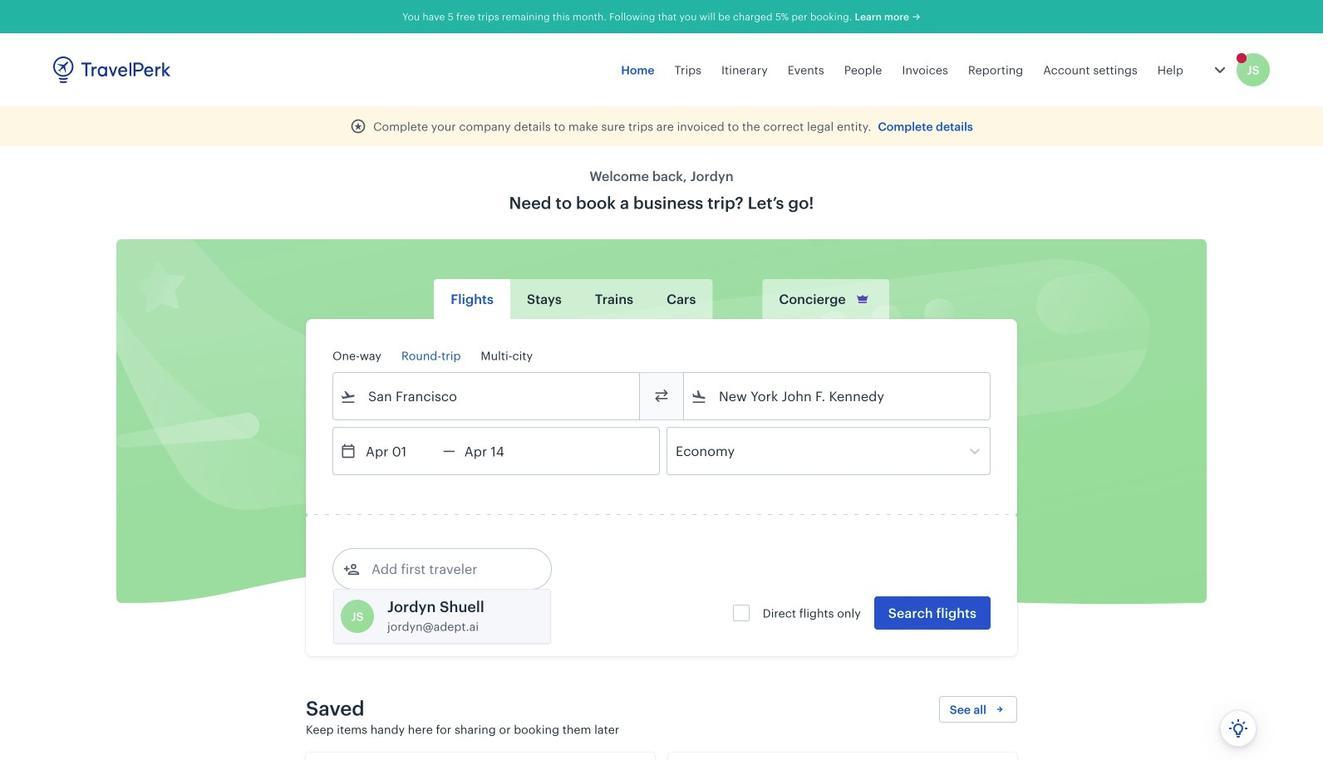 Task type: locate. For each thing, give the bounding box(es) containing it.
Add first traveler search field
[[360, 556, 533, 583]]



Task type: describe. For each thing, give the bounding box(es) containing it.
From search field
[[357, 383, 618, 410]]

Return text field
[[455, 428, 542, 475]]

Depart text field
[[357, 428, 443, 475]]

To search field
[[707, 383, 968, 410]]



